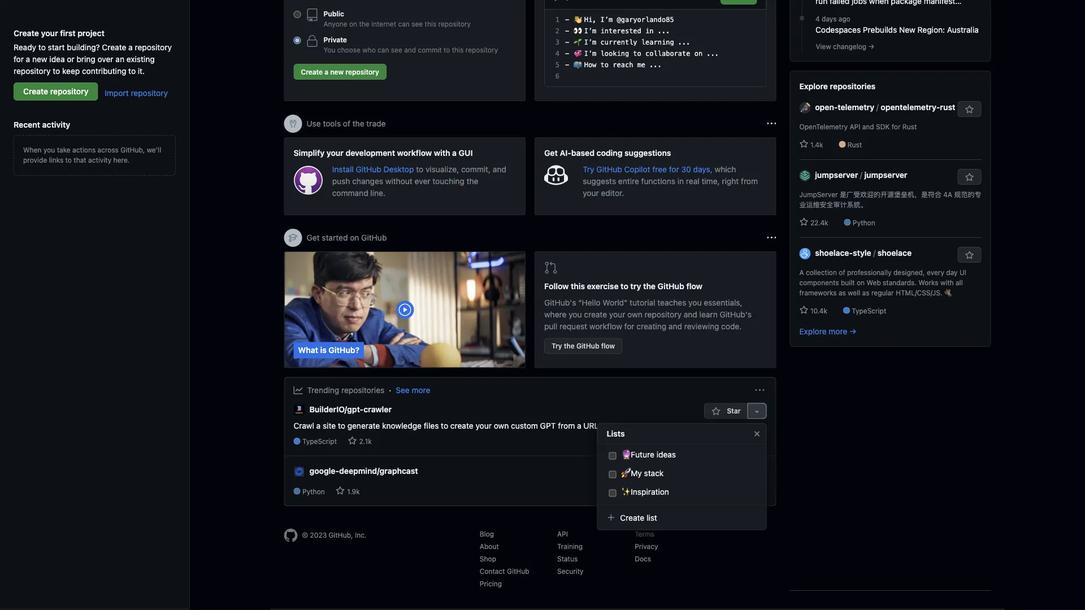 Task type: vqa. For each thing, say whether or not it's contained in the screenshot.
feed item heading menu "image"
yes



Task type: locate. For each thing, give the bounding box(es) containing it.
free
[[652, 164, 667, 174]]

0 vertical spatial flow
[[686, 282, 702, 291]]

0 horizontal spatial activity
[[42, 120, 70, 129]]

0 horizontal spatial /
[[860, 170, 862, 179]]

repository right commit
[[466, 46, 498, 54]]

why am i seeing this? image
[[767, 119, 776, 128], [767, 233, 776, 242]]

1 vertical spatial in
[[677, 176, 684, 186]]

... right 'me'
[[650, 61, 662, 69]]

you up the "learn"
[[688, 298, 702, 307]]

github up the teaches
[[658, 282, 684, 291]]

0 horizontal spatial typescript
[[302, 438, 337, 446]]

for right sdk
[[892, 123, 901, 131]]

explore
[[799, 81, 828, 91], [799, 327, 827, 336]]

ago
[[839, 15, 850, 23]]

tools image
[[289, 119, 298, 128]]

0 vertical spatial typescript
[[852, 307, 886, 315]]

try inside get ai-based coding suggestions element
[[583, 164, 594, 174]]

star image for 1.9k
[[336, 487, 345, 496]]

0 horizontal spatial own
[[494, 421, 509, 431]]

new left idea
[[32, 54, 47, 64]]

in inside which suggests entire functions in real time, right from your editor.
[[677, 176, 684, 186]]

0 horizontal spatial from
[[558, 421, 575, 431]]

for inside explore repositories navigation
[[892, 123, 901, 131]]

shoelace
[[878, 248, 912, 257]]

1 horizontal spatial →
[[868, 42, 874, 50]]

in left real
[[677, 176, 684, 186]]

None radio
[[294, 11, 301, 18]]

api down telemetry
[[850, 123, 860, 131]]

create down lock icon
[[301, 68, 323, 76]]

0 horizontal spatial as
[[839, 289, 846, 297]]

on right 'anyone' on the top
[[349, 20, 357, 28]]

of for the
[[343, 119, 350, 128]]

web
[[867, 279, 881, 287]]

hi,
[[584, 16, 596, 24]]

more inside explore repositories navigation
[[829, 327, 847, 336]]

1 vertical spatial more
[[412, 386, 430, 395]]

lock image
[[305, 34, 319, 48]]

recent
[[14, 120, 40, 129]]

right
[[722, 176, 739, 186]]

- left 👋
[[565, 16, 569, 24]]

github's up where
[[544, 298, 576, 307]]

none radio inside create a new repository element
[[294, 37, 301, 44]]

1 vertical spatial github,
[[329, 531, 353, 539]]

0 vertical spatial try
[[583, 164, 594, 174]]

your left custom
[[476, 421, 492, 431]]

you
[[43, 146, 55, 154], [688, 298, 702, 307], [569, 310, 582, 319]]

0 horizontal spatial python
[[302, 488, 325, 496]]

4 inside 1 - 👋 hi, i'm @garyorlando85 2 - 👀 i'm interested in ... 3 - 🌱 i'm currently learning ... 4 - 💞️ i'm looking to collaborate on ... 5 - 📫 how to reach me ... 6
[[555, 50, 559, 58]]

@builderio profile image
[[294, 404, 305, 416]]

with inside a collection of professionally designed, every day ui components built on web standards. works with all frameworks as well as regular html/css/js. 🥾
[[940, 279, 954, 287]]

0 vertical spatial repo details element
[[294, 436, 599, 447]]

0 horizontal spatial this
[[425, 20, 436, 28]]

follow this exercise to try the github flow
[[544, 282, 702, 291]]

2 repo details element from the top
[[294, 487, 418, 497]]

🔮 future ideas
[[621, 450, 676, 459]]

workflow inside github's "hello world" tutorial teaches you essentials, where you create your own repository and learn github's pull request workflow for creating and reviewing code.
[[589, 322, 622, 331]]

star image down opentelemetry at the right top of page
[[799, 140, 808, 149]]

over
[[98, 54, 113, 64]]

of right tools at the left
[[343, 119, 350, 128]]

desktop
[[383, 164, 414, 174]]

@shoelace-style profile image
[[799, 248, 811, 259]]

can
[[398, 20, 410, 28], [378, 46, 389, 54]]

what
[[298, 346, 318, 355]]

1 vertical spatial api
[[557, 530, 568, 538]]

star image inside button
[[712, 407, 721, 416]]

0 vertical spatial can
[[398, 20, 410, 28]]

1 horizontal spatial can
[[398, 20, 410, 28]]

0 horizontal spatial get
[[307, 233, 320, 242]]

open-
[[815, 102, 838, 112]]

simplify your development workflow with a gui element
[[284, 137, 526, 215]]

2 star this repository image from the top
[[965, 173, 974, 182]]

flow down world"
[[601, 342, 615, 350]]

create
[[584, 310, 607, 319], [450, 421, 473, 431]]

1 vertical spatial of
[[839, 268, 845, 276]]

1 why am i seeing this? image from the top
[[767, 119, 776, 128]]

you inside when you take actions across github, we'll provide links to that activity here.
[[43, 146, 55, 154]]

telemetry
[[838, 102, 874, 112]]

i'm right hi,
[[601, 16, 613, 24]]

terms
[[635, 530, 654, 538]]

star this repository image up 规范的专
[[965, 173, 974, 182]]

own down tutorial
[[627, 310, 642, 319]]

1 explore from the top
[[799, 81, 828, 91]]

star
[[725, 407, 741, 415]]

functions
[[641, 176, 675, 186]]

see up "private you choose who can see and commit to this repository"
[[412, 20, 423, 28]]

- left 📫 on the right top of the page
[[565, 61, 569, 69]]

star image down frameworks
[[799, 306, 808, 315]]

builderio/gpt-crawler
[[309, 405, 392, 414]]

jumpserver 是广受欢迎的开源堡垒机，是符合 4a 规范的专 业运维安全审计系统。
[[799, 190, 981, 209]]

api up training link
[[557, 530, 568, 538]]

github up changes
[[356, 164, 381, 174]]

0 vertical spatial star this repository image
[[965, 105, 974, 114]]

to down idea
[[53, 66, 60, 75]]

3 - from the top
[[565, 38, 569, 46]]

2
[[555, 27, 559, 35]]

to inside when you take actions across github, we'll provide links to that activity here.
[[65, 156, 72, 164]]

a inside button
[[325, 68, 328, 76]]

0 vertical spatial star image
[[799, 218, 808, 227]]

0 vertical spatial more
[[829, 327, 847, 336]]

star this repository image
[[965, 251, 974, 260]]

0 horizontal spatial jumpserver
[[815, 170, 858, 179]]

github,
[[121, 146, 145, 154], [329, 531, 353, 539]]

the down commit,
[[467, 176, 478, 186]]

create up "an"
[[102, 42, 126, 52]]

get left ai-
[[544, 148, 558, 157]]

github
[[356, 164, 381, 174], [596, 164, 622, 174], [361, 233, 387, 242], [658, 282, 684, 291], [576, 342, 599, 350], [507, 567, 529, 575]]

→ for view changelog →
[[868, 42, 874, 50]]

🌱
[[573, 38, 580, 46]]

create up 'recent activity'
[[23, 87, 48, 96]]

try the github flow element
[[535, 251, 776, 368]]

the left internet
[[359, 20, 369, 28]]

star image
[[799, 140, 808, 149], [712, 407, 721, 416], [336, 487, 345, 496]]

2 horizontal spatial you
[[688, 298, 702, 307]]

star image left 1.9k
[[336, 487, 345, 496]]

and inside to visualize, commit, and push changes without ever touching the command line.
[[493, 164, 506, 174]]

create up ready
[[14, 28, 39, 38]]

1 horizontal spatial own
[[627, 310, 642, 319]]

get
[[544, 148, 558, 157], [307, 233, 320, 242]]

1 vertical spatial you
[[688, 298, 702, 307]]

© 2023 github, inc. link
[[284, 529, 448, 543]]

repositories up telemetry
[[830, 81, 876, 91]]

- left 💞️
[[565, 50, 569, 58]]

0 vertical spatial with
[[434, 148, 450, 157]]

for left 30 on the right of page
[[669, 164, 679, 174]]

this
[[425, 20, 436, 28], [452, 46, 464, 54], [571, 282, 585, 291]]

star this repository image
[[965, 105, 974, 114], [965, 173, 974, 182]]

→ inside explore repositories navigation
[[850, 327, 857, 336]]

star image left 2.1k
[[348, 436, 357, 446]]

→ down "prebuilds"
[[868, 42, 874, 50]]

2 horizontal spatial star image
[[799, 140, 808, 149]]

actions
[[72, 146, 96, 154]]

use
[[307, 119, 321, 128]]

1 vertical spatial flow
[[601, 342, 615, 350]]

repo details element down crawl a site to generate knowledge files to create your own custom gpt from a url
[[294, 436, 599, 447]]

1 horizontal spatial rust
[[902, 123, 917, 131]]

try
[[583, 164, 594, 174], [552, 342, 562, 350]]

can inside "private you choose who can see and commit to this repository"
[[378, 46, 389, 54]]

1 horizontal spatial from
[[741, 176, 758, 186]]

here.
[[113, 156, 130, 164]]

2 explore from the top
[[799, 327, 827, 336]]

list
[[647, 513, 657, 522]]

create list button
[[602, 509, 762, 526]]

0 vertical spatial star image
[[799, 140, 808, 149]]

your inside github's "hello world" tutorial teaches you essentials, where you create your own repository and learn github's pull request workflow for creating and reviewing code.
[[609, 310, 625, 319]]

shop
[[480, 555, 496, 563]]

0 vertical spatial explore
[[799, 81, 828, 91]]

your inside create your first project ready to start building? create a repository for a new idea or bring over an existing repository to keep contributing to it.
[[41, 28, 58, 38]]

0 vertical spatial new
[[32, 54, 47, 64]]

0 horizontal spatial 4
[[555, 50, 559, 58]]

github right started
[[361, 233, 387, 242]]

for down ready
[[14, 54, 24, 64]]

0 vertical spatial in
[[645, 27, 654, 35]]

copilot
[[624, 164, 650, 174]]

repositories up builderio/gpt-crawler
[[341, 386, 384, 395]]

more down frameworks
[[829, 327, 847, 336]]

repository down who
[[346, 68, 379, 76]]

None checkbox
[[609, 451, 616, 461], [609, 470, 616, 480], [609, 489, 616, 498], [609, 451, 616, 461], [609, 470, 616, 480], [609, 489, 616, 498]]

collection
[[806, 268, 837, 276]]

the inside to visualize, commit, and push changes without ever touching the command line.
[[467, 176, 478, 186]]

private
[[324, 36, 347, 44]]

→ down well
[[850, 327, 857, 336]]

on inside 1 - 👋 hi, i'm @garyorlando85 2 - 👀 i'm interested in ... 3 - 🌱 i'm currently learning ... 4 - 💞️ i'm looking to collaborate on ... 5 - 📫 how to reach me ... 6
[[694, 50, 703, 58]]

suggestions
[[625, 148, 671, 157]]

star this repository image right rust
[[965, 105, 974, 114]]

and right commit,
[[493, 164, 506, 174]]

1 vertical spatial python
[[302, 488, 325, 496]]

with
[[434, 148, 450, 157], [940, 279, 954, 287]]

in down @garyorlando85
[[645, 27, 654, 35]]

activity inside when you take actions across github, we'll provide links to that activity here.
[[88, 156, 111, 164]]

a
[[799, 268, 804, 276]]

own inside github's "hello world" tutorial teaches you essentials, where you create your own repository and learn github's pull request workflow for creating and reviewing code.
[[627, 310, 642, 319]]

2 horizontal spatial this
[[571, 282, 585, 291]]

1 horizontal spatial star image
[[712, 407, 721, 416]]

1 horizontal spatial jumpserver
[[864, 170, 907, 179]]

coding
[[597, 148, 622, 157]]

0 horizontal spatial repositories
[[341, 386, 384, 395]]

and left sdk
[[862, 123, 874, 131]]

ideas
[[657, 450, 676, 459]]

me
[[637, 61, 645, 69]]

menu containing lists
[[597, 419, 767, 539]]

regular
[[871, 289, 894, 297]]

flow
[[686, 282, 702, 291], [601, 342, 615, 350]]

0 vertical spatial this
[[425, 20, 436, 28]]

1 horizontal spatial typescript
[[852, 307, 886, 315]]

1 horizontal spatial get
[[544, 148, 558, 157]]

0 horizontal spatial star image
[[336, 487, 345, 496]]

0 vertical spatial repositories
[[830, 81, 876, 91]]

own left custom
[[494, 421, 509, 431]]

0 horizontal spatial more
[[412, 386, 430, 395]]

1 horizontal spatial activity
[[88, 156, 111, 164]]

an
[[116, 54, 124, 64]]

jumpserver up 是广受欢迎的开源堡垒机，是符合
[[864, 170, 907, 179]]

0 horizontal spatial flow
[[601, 342, 615, 350]]

ui
[[960, 268, 966, 276]]

2.1k
[[359, 438, 372, 446]]

repositories
[[830, 81, 876, 91], [341, 386, 384, 395]]

0 vertical spatial python
[[853, 219, 875, 227]]

1 horizontal spatial see
[[412, 20, 423, 28]]

1 vertical spatial 4
[[555, 50, 559, 58]]

a up existing
[[128, 42, 133, 52]]

None radio
[[294, 37, 301, 44]]

i'm up how at the right top of page
[[584, 50, 596, 58]]

github, up the here.
[[121, 146, 145, 154]]

graph image
[[294, 386, 303, 395]]

1 vertical spatial try
[[552, 342, 562, 350]]

1 star this repository image from the top
[[965, 105, 974, 114]]

0 horizontal spatial in
[[645, 27, 654, 35]]

1 vertical spatial typescript
[[302, 438, 337, 446]]

see more link
[[396, 385, 430, 396]]

more right see
[[412, 386, 430, 395]]

across
[[98, 146, 119, 154]]

workflow down world"
[[589, 322, 622, 331]]

1 horizontal spatial this
[[452, 46, 464, 54]]

none radio inside create a new repository element
[[294, 11, 301, 18]]

line.
[[370, 188, 385, 198]]

to inside to visualize, commit, and push changes without ever touching the command line.
[[416, 164, 423, 174]]

repository inside button
[[346, 68, 379, 76]]

1 repo details element from the top
[[294, 436, 599, 447]]

🔮
[[621, 450, 629, 459]]

a left site
[[316, 421, 321, 431]]

repository up commit
[[438, 20, 471, 28]]

typescript down regular
[[852, 307, 886, 315]]

1 vertical spatial own
[[494, 421, 509, 431]]

0 vertical spatial workflow
[[397, 148, 432, 157]]

0 vertical spatial /
[[876, 102, 879, 112]]

menu
[[597, 419, 767, 539]]

a down you
[[325, 68, 328, 76]]

footer containing blog
[[284, 529, 776, 591]]

repository down the teaches
[[645, 310, 682, 319]]

google-deepmind/graphcast
[[309, 467, 418, 476]]

get ai-based coding suggestions element
[[535, 137, 776, 215]]

to up 'me'
[[633, 50, 641, 58]]

2 jumpserver from the left
[[864, 170, 907, 179]]

github, left the "inc."
[[329, 531, 353, 539]]

0 horizontal spatial can
[[378, 46, 389, 54]]

view changelog →
[[816, 42, 874, 50]]

as right well
[[862, 289, 869, 297]]

1 horizontal spatial of
[[839, 268, 845, 276]]

repo details element down google-deepmind/graphcast link
[[294, 487, 418, 497]]

without
[[385, 176, 412, 186]]

1 horizontal spatial repositories
[[830, 81, 876, 91]]

entire
[[618, 176, 639, 186]]

crawl
[[294, 421, 314, 431]]

@google-deepmind profile image
[[294, 466, 305, 478]]

of inside a collection of professionally designed, every day ui components built on web standards. works with all frameworks as well as regular html/css/js. 🥾
[[839, 268, 845, 276]]

1 vertical spatial rust
[[848, 141, 862, 149]]

repositories inside explore repositories navigation
[[830, 81, 876, 91]]

github's
[[544, 298, 576, 307], [720, 310, 752, 319]]

create right files at the left
[[450, 421, 473, 431]]

star image for 1.4k
[[799, 140, 808, 149]]

1.9k
[[347, 488, 360, 496]]

1 vertical spatial /
[[860, 170, 862, 179]]

this up "hello
[[571, 282, 585, 291]]

inspiration
[[631, 487, 669, 497]]

create for create a new repository
[[301, 68, 323, 76]]

of
[[343, 119, 350, 128], [839, 268, 845, 276]]

jumpserver up jumpserver
[[815, 170, 858, 179]]

0 horizontal spatial rust
[[848, 141, 862, 149]]

1 horizontal spatial github,
[[329, 531, 353, 539]]

0 vertical spatial why am i seeing this? image
[[767, 119, 776, 128]]

mark github image
[[284, 529, 298, 543]]

plus image
[[607, 513, 616, 522]]

from right right
[[741, 176, 758, 186]]

region:
[[918, 25, 945, 34]]

see right who
[[391, 46, 402, 54]]

/ right style
[[873, 248, 876, 257]]

0 vertical spatial rust
[[902, 123, 917, 131]]

© 2023 github, inc.
[[302, 531, 366, 539]]

trending repositories · see more
[[307, 386, 430, 395]]

typescript
[[852, 307, 886, 315], [302, 438, 337, 446]]

repo image
[[305, 8, 319, 22]]

/ for style
[[873, 248, 876, 257]]

on inside public anyone on the internet can see this repository
[[349, 20, 357, 28]]

this inside "private you choose who can see and commit to this repository"
[[452, 46, 464, 54]]

see inside "private you choose who can see and commit to this repository"
[[391, 46, 402, 54]]

create for create list
[[620, 513, 644, 522]]

github right contact
[[507, 567, 529, 575]]

api training status security
[[557, 530, 584, 575]]

0 horizontal spatial →
[[850, 327, 857, 336]]

1 horizontal spatial python
[[853, 219, 875, 227]]

create a new repository button
[[294, 64, 386, 80]]

new inside create your first project ready to start building? create a repository for a new idea or bring over an existing repository to keep contributing to it.
[[32, 54, 47, 64]]

create inside menu
[[620, 513, 644, 522]]

repositories for trending
[[341, 386, 384, 395]]

0 vertical spatial from
[[741, 176, 758, 186]]

and left commit
[[404, 46, 416, 54]]

explore down 10.4k
[[799, 327, 827, 336]]

1 vertical spatial activity
[[88, 156, 111, 164]]

1 horizontal spatial flow
[[686, 282, 702, 291]]

can right who
[[378, 46, 389, 54]]

1 horizontal spatial more
[[829, 327, 847, 336]]

2 vertical spatial you
[[569, 310, 582, 319]]

add this repository to a list image
[[752, 407, 762, 416]]

📫
[[573, 61, 580, 69]]

mortar board image
[[289, 233, 298, 242]]

repository down it.
[[131, 88, 168, 98]]

4 - from the top
[[565, 50, 569, 58]]

flow up the "learn"
[[686, 282, 702, 291]]

1 horizontal spatial create
[[584, 310, 607, 319]]

rust down opentelemetry-
[[902, 123, 917, 131]]

0 horizontal spatial try
[[552, 342, 562, 350]]

1 jumpserver from the left
[[815, 170, 858, 179]]

1 vertical spatial workflow
[[589, 322, 622, 331]]

1 horizontal spatial api
[[850, 123, 860, 131]]

my
[[631, 469, 642, 478]]

project
[[78, 28, 105, 38]]

2 vertical spatial star image
[[336, 487, 345, 496]]

4 up 5 at the right top of the page
[[555, 50, 559, 58]]

-
[[565, 16, 569, 24], [565, 27, 569, 35], [565, 38, 569, 46], [565, 50, 569, 58], [565, 61, 569, 69]]

0 horizontal spatial create
[[450, 421, 473, 431]]

install github desktop
[[332, 164, 416, 174]]

rust
[[940, 102, 955, 112]]

2 why am i seeing this? image from the top
[[767, 233, 776, 242]]

and inside explore repositories navigation
[[862, 123, 874, 131]]

workflow up desktop
[[397, 148, 432, 157]]

as down built
[[839, 289, 846, 297]]

explore more →
[[799, 327, 857, 336]]

google-deepmind/graphcast link
[[309, 466, 418, 477]]

about
[[480, 543, 499, 551]]

star image left star
[[712, 407, 721, 416]]

star image
[[799, 218, 808, 227], [799, 306, 808, 315], [348, 436, 357, 446]]

to right how at the right top of page
[[601, 61, 609, 69]]

1 vertical spatial why am i seeing this? image
[[767, 233, 776, 242]]

repo details element
[[294, 436, 599, 447], [294, 487, 418, 497]]

explore more → link
[[799, 327, 857, 336]]

1 vertical spatial see
[[391, 46, 402, 54]]

take
[[57, 146, 70, 154]]

editor.
[[601, 188, 624, 198]]

1 vertical spatial explore
[[799, 327, 827, 336]]

bring
[[77, 54, 95, 64]]

frameworks
[[799, 289, 837, 297]]

1 horizontal spatial 4
[[816, 15, 820, 23]]

0 vertical spatial github,
[[121, 146, 145, 154]]

a left gui
[[452, 148, 457, 157]]

2 vertical spatial this
[[571, 282, 585, 291]]

2 horizontal spatial /
[[876, 102, 879, 112]]

to up ever
[[416, 164, 423, 174]]

1 vertical spatial create
[[450, 421, 473, 431]]

for inside github's "hello world" tutorial teaches you essentials, where you create your own repository and learn github's pull request workflow for creating and reviewing code.
[[624, 322, 634, 331]]

github inside simplify your development workflow with a gui element
[[356, 164, 381, 174]]

1 vertical spatial star image
[[712, 407, 721, 416]]

you up links
[[43, 146, 55, 154]]

1 vertical spatial star image
[[799, 306, 808, 315]]

0 vertical spatial get
[[544, 148, 558, 157]]

your down suggests
[[583, 188, 599, 198]]

footer
[[284, 529, 776, 591]]

for inside get ai-based coding suggestions element
[[669, 164, 679, 174]]

4 inside "4 days ago codespaces prebuilds new region: australia"
[[816, 15, 820, 23]]

deepmind/graphcast
[[339, 467, 418, 476]]

try up suggests
[[583, 164, 594, 174]]



Task type: describe. For each thing, give the bounding box(es) containing it.
github, inside when you take actions across github, we'll provide links to that activity here.
[[121, 146, 145, 154]]

play image
[[398, 303, 412, 317]]

why am i seeing this? image for use tools of the trade
[[767, 119, 776, 128]]

status link
[[557, 555, 578, 563]]

commit,
[[461, 164, 491, 174]]

on right started
[[350, 233, 359, 242]]

what is github? image
[[285, 252, 525, 368]]

crawl a site to generate knowledge files to create your own custom gpt from a url
[[294, 421, 599, 431]]

repo details element containing python
[[294, 487, 418, 497]]

@garyorlando85
[[617, 16, 674, 24]]

api inside explore repositories navigation
[[850, 123, 860, 131]]

repository up existing
[[135, 42, 172, 52]]

i'm down hi,
[[584, 27, 596, 35]]

python inside explore repositories navigation
[[853, 219, 875, 227]]

and up reviewing
[[684, 310, 697, 319]]

lists list
[[607, 447, 757, 500]]

try for try the github flow
[[552, 342, 562, 350]]

jumpserver
[[799, 190, 838, 198]]

repository down keep
[[50, 87, 88, 96]]

well
[[848, 289, 860, 297]]

builderio/gpt-
[[309, 405, 364, 414]]

... right collaborate
[[707, 50, 719, 58]]

api inside api training status security
[[557, 530, 568, 538]]

4 days ago codespaces prebuilds new region: australia
[[816, 15, 979, 34]]

ready
[[14, 42, 36, 52]]

get ai-based coding suggestions
[[544, 148, 671, 157]]

see inside public anyone on the internet can see this repository
[[412, 20, 423, 28]]

to inside "private you choose who can see and commit to this repository"
[[444, 46, 450, 54]]

explore repositories navigation
[[790, 71, 991, 347]]

contact
[[480, 567, 505, 575]]

install
[[332, 164, 354, 174]]

try the github flow link
[[544, 338, 622, 354]]

codespaces
[[816, 25, 861, 34]]

🚀
[[621, 469, 629, 478]]

existing
[[126, 54, 155, 64]]

try
[[630, 282, 641, 291]]

repository down ready
[[14, 66, 51, 75]]

install github desktop link
[[332, 164, 416, 174]]

1.4k
[[808, 141, 823, 149]]

get started on github
[[307, 233, 387, 242]]

import
[[105, 88, 129, 98]]

day
[[946, 268, 958, 276]]

to left it.
[[128, 66, 136, 75]]

typescript inside repo details element
[[302, 438, 337, 446]]

2 vertical spatial star image
[[348, 436, 357, 446]]

status
[[557, 555, 578, 563]]

close menu image
[[752, 430, 762, 439]]

explore element
[[790, 0, 991, 591]]

your inside which suggests entire functions in real time, right from your editor.
[[583, 188, 599, 198]]

changelog
[[833, 42, 866, 50]]

public
[[324, 10, 344, 18]]

real
[[686, 176, 699, 186]]

explore for explore more →
[[799, 327, 827, 336]]

ever
[[415, 176, 430, 186]]

repository inside "private you choose who can see and commit to this repository"
[[466, 46, 498, 54]]

keep
[[62, 66, 80, 75]]

0 horizontal spatial workflow
[[397, 148, 432, 157]]

works
[[919, 279, 938, 287]]

star this repository image for jumpserver / jumpserver
[[965, 173, 974, 182]]

this inside try the github flow element
[[571, 282, 585, 291]]

1.9k link
[[336, 487, 360, 496]]

suggests
[[583, 176, 616, 186]]

exercise
[[587, 282, 619, 291]]

star button
[[704, 403, 747, 419]]

get for get ai-based coding suggestions
[[544, 148, 558, 157]]

github inside 'blog about shop contact github pricing'
[[507, 567, 529, 575]]

touching
[[433, 176, 464, 186]]

to right site
[[338, 421, 345, 431]]

lists
[[607, 429, 625, 439]]

the down request
[[564, 342, 575, 350]]

opentelemetry api and sdk for rust
[[799, 123, 917, 131]]

gpt
[[540, 421, 556, 431]]

designed,
[[893, 268, 925, 276]]

to left start
[[38, 42, 46, 52]]

to right files at the left
[[441, 421, 448, 431]]

create repository link
[[14, 83, 98, 101]]

typescript inside explore repositories navigation
[[852, 307, 886, 315]]

0 vertical spatial github's
[[544, 298, 576, 307]]

and right creating
[[669, 322, 682, 331]]

shoelace-
[[815, 248, 853, 257]]

repositories for explore
[[830, 81, 876, 91]]

create inside github's "hello world" tutorial teaches you essentials, where you create your own repository and learn github's pull request workflow for creating and reviewing code.
[[584, 310, 607, 319]]

this inside public anyone on the internet can see this repository
[[425, 20, 436, 28]]

star this repository image for open-telemetry / opentelemetry-rust
[[965, 105, 974, 114]]

collaborate
[[645, 50, 690, 58]]

0 vertical spatial activity
[[42, 120, 70, 129]]

contact github link
[[480, 567, 529, 575]]

github, inside © 2023 github, inc. link
[[329, 531, 353, 539]]

... up collaborate
[[678, 38, 690, 46]]

github down request
[[576, 342, 599, 350]]

what is github? element
[[284, 251, 526, 368]]

in inside 1 - 👋 hi, i'm @garyorlando85 2 - 👀 i'm interested in ... 3 - 🌱 i'm currently learning ... 4 - 💞️ i'm looking to collaborate on ... 5 - 📫 how to reach me ... 6
[[645, 27, 654, 35]]

create a new repository element
[[294, 0, 516, 84]]

业运维安全审计系统。
[[799, 201, 867, 209]]

anyone
[[324, 20, 347, 28]]

which suggests entire functions in real time, right from your editor.
[[583, 164, 758, 198]]

the left trade
[[353, 119, 364, 128]]

security link
[[557, 567, 584, 575]]

public anyone on the internet can see this repository
[[324, 10, 471, 28]]

days,
[[693, 164, 712, 174]]

@open-telemetry profile image
[[799, 102, 811, 113]]

github desktop image
[[294, 166, 323, 195]]

for inside create your first project ready to start building? create a repository for a new idea or bring over an existing repository to keep contributing to it.
[[14, 54, 24, 64]]

... up learning
[[658, 27, 670, 35]]

repository inside public anyone on the internet can see this repository
[[438, 20, 471, 28]]

1 vertical spatial github's
[[720, 310, 752, 319]]

2.1k link
[[348, 436, 372, 446]]

and inside "private you choose who can see and commit to this repository"
[[404, 46, 416, 54]]

standards.
[[883, 279, 917, 287]]

0 horizontal spatial with
[[434, 148, 450, 157]]

terms privacy docs
[[635, 530, 658, 563]]

git pull request image
[[544, 261, 558, 275]]

view
[[816, 42, 831, 50]]

a left the url
[[577, 421, 581, 431]]

1 horizontal spatial you
[[569, 310, 582, 319]]

knowledge
[[382, 421, 422, 431]]

explore for explore repositories
[[799, 81, 828, 91]]

internet
[[371, 20, 396, 28]]

interested
[[601, 27, 641, 35]]

✨
[[621, 487, 629, 497]]

on inside a collection of professionally designed, every day ui components built on web standards. works with all frameworks as well as regular html/css/js. 🥾
[[857, 279, 865, 287]]

style
[[853, 248, 871, 257]]

i'm right 🌱
[[584, 38, 596, 46]]

html/css/js.
[[896, 289, 942, 297]]

feed item heading menu image
[[755, 386, 764, 395]]

a down ready
[[26, 54, 30, 64]]

development
[[346, 148, 395, 157]]

4a
[[943, 190, 952, 198]]

1 as from the left
[[839, 289, 846, 297]]

/ for telemetry
[[876, 102, 879, 112]]

of for professionally
[[839, 268, 845, 276]]

new inside create a new repository button
[[330, 68, 344, 76]]

codespaces prebuilds new region: australia link
[[816, 24, 981, 36]]

github inside get ai-based coding suggestions element
[[596, 164, 622, 174]]

repository inside github's "hello world" tutorial teaches you essentials, where you create your own repository and learn github's pull request workflow for creating and reviewing code.
[[645, 310, 682, 319]]

·
[[389, 386, 391, 395]]

🥾
[[944, 289, 951, 297]]

5 - from the top
[[565, 61, 569, 69]]

create for create repository
[[23, 87, 48, 96]]

it.
[[138, 66, 145, 75]]

why am i seeing this? image for get started on github
[[767, 233, 776, 242]]

1 vertical spatial from
[[558, 421, 575, 431]]

2 as from the left
[[862, 289, 869, 297]]

try the github flow
[[552, 342, 615, 350]]

dot fill image
[[797, 14, 806, 23]]

star image for jumpserver / jumpserver
[[799, 218, 808, 227]]

2 - from the top
[[565, 27, 569, 35]]

the right try
[[643, 282, 656, 291]]

provide
[[23, 156, 47, 164]]

built
[[841, 279, 855, 287]]

inc.
[[355, 531, 366, 539]]

get for get started on github
[[307, 233, 320, 242]]

→ for explore more →
[[850, 327, 857, 336]]

to inside try the github flow element
[[621, 282, 628, 291]]

规范的专
[[954, 190, 981, 198]]

repo details element containing typescript
[[294, 436, 599, 447]]

star image for shoelace-style / shoelace
[[799, 306, 808, 315]]

your up install on the left of the page
[[327, 148, 344, 157]]

from inside which suggests entire functions in real time, right from your editor.
[[741, 176, 758, 186]]

you
[[324, 46, 335, 54]]

try for try github copilot free for 30 days,
[[583, 164, 594, 174]]

terms link
[[635, 530, 654, 538]]

1 - from the top
[[565, 16, 569, 24]]

@jumpserver profile image
[[799, 170, 811, 181]]

files
[[424, 421, 439, 431]]

can inside public anyone on the internet can see this repository
[[398, 20, 410, 28]]

the inside public anyone on the internet can see this repository
[[359, 20, 369, 28]]

professionally
[[847, 268, 892, 276]]

site
[[323, 421, 336, 431]]

all
[[956, 279, 963, 287]]

"hello
[[578, 298, 600, 307]]

we'll
[[147, 146, 161, 154]]

learn
[[699, 310, 718, 319]]

building?
[[67, 42, 100, 52]]

💞️
[[573, 50, 580, 58]]



